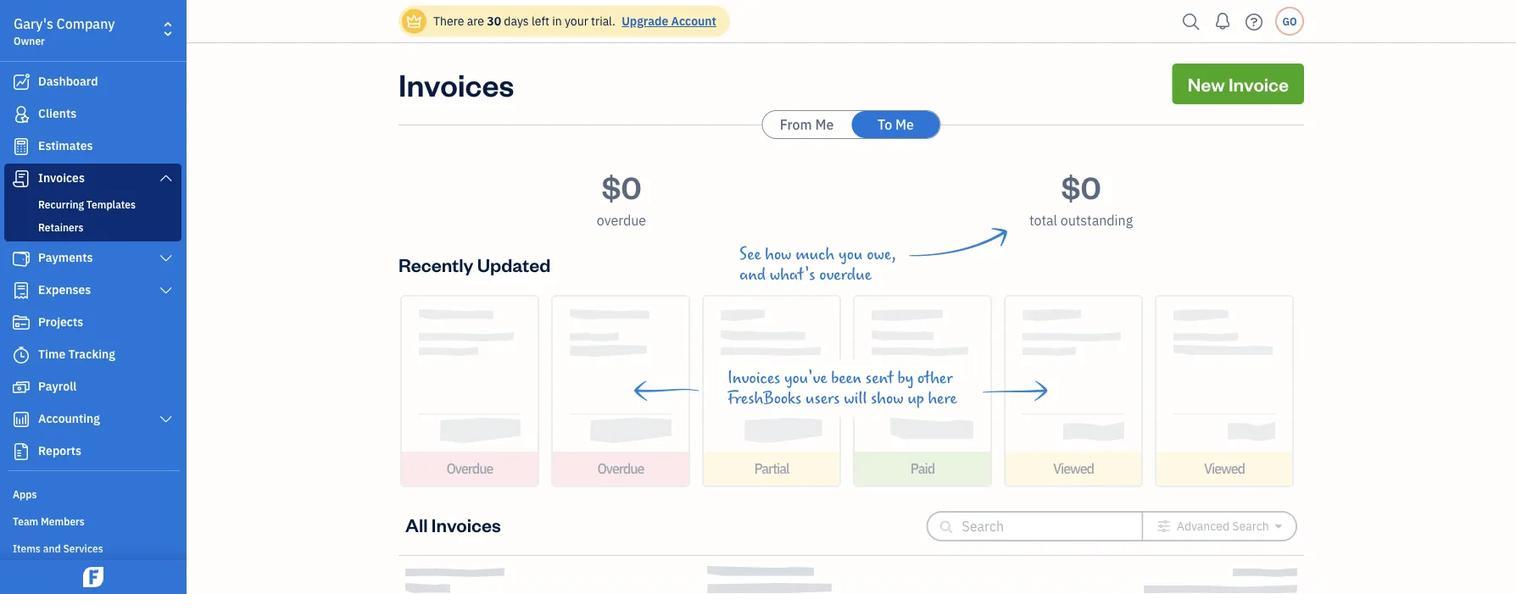 Task type: describe. For each thing, give the bounding box(es) containing it.
accounting link
[[4, 405, 182, 435]]

new invoice
[[1188, 72, 1289, 96]]

up
[[908, 389, 924, 408]]

will
[[844, 389, 867, 408]]

by
[[898, 369, 914, 388]]

payment image
[[11, 250, 31, 267]]

retainers
[[38, 221, 84, 234]]

invoices you've been sent by other freshbooks users will show up here
[[728, 369, 957, 408]]

items
[[13, 542, 41, 556]]

time
[[38, 346, 66, 362]]

recently
[[399, 252, 474, 277]]

go button
[[1276, 7, 1305, 36]]

main element
[[0, 0, 229, 595]]

payments link
[[4, 243, 182, 274]]

chevron large down image
[[158, 284, 174, 298]]

users
[[806, 389, 840, 408]]

to me link
[[852, 111, 940, 138]]

templates
[[86, 198, 136, 211]]

sent
[[866, 369, 894, 388]]

and inside main element
[[43, 542, 61, 556]]

reports
[[38, 443, 81, 459]]

much
[[796, 245, 835, 264]]

chevron large down image for accounting
[[158, 413, 174, 427]]

estimates link
[[4, 131, 182, 162]]

new invoice link
[[1173, 64, 1305, 104]]

show
[[871, 389, 904, 408]]

clients link
[[4, 99, 182, 130]]

search image
[[1178, 9, 1205, 34]]

upgrade account link
[[618, 13, 717, 29]]

dashboard
[[38, 73, 98, 89]]

gary's
[[14, 15, 53, 33]]

recently updated
[[399, 252, 551, 277]]

and inside see how much you owe, and what's overdue
[[740, 265, 766, 284]]

recurring templates
[[38, 198, 136, 211]]

items and services link
[[4, 535, 182, 561]]

projects link
[[4, 308, 182, 338]]

retainers link
[[8, 217, 178, 237]]

invoice
[[1229, 72, 1289, 96]]

how
[[765, 245, 792, 264]]

estimate image
[[11, 138, 31, 155]]

are
[[467, 13, 484, 29]]

you've
[[785, 369, 827, 388]]

chart image
[[11, 411, 31, 428]]

expense image
[[11, 282, 31, 299]]

dashboard link
[[4, 67, 182, 98]]

reports link
[[4, 437, 182, 467]]

tracking
[[68, 346, 115, 362]]

there are 30 days left in your trial. upgrade account
[[433, 13, 717, 29]]

freshbooks image
[[80, 567, 107, 588]]

gary's company owner
[[14, 15, 115, 47]]

payroll
[[38, 379, 77, 394]]

company
[[56, 15, 115, 33]]

left
[[532, 13, 550, 29]]

other
[[918, 369, 953, 388]]

accounting
[[38, 411, 100, 427]]

Search text field
[[962, 513, 1115, 540]]

invoices link
[[4, 164, 182, 194]]

see
[[740, 245, 761, 264]]

you
[[839, 245, 863, 264]]

outstanding
[[1061, 212, 1133, 229]]

invoices inside invoices you've been sent by other freshbooks users will show up here
[[728, 369, 781, 388]]

all invoices
[[405, 513, 501, 537]]



Task type: vqa. For each thing, say whether or not it's contained in the screenshot.
middle a
no



Task type: locate. For each thing, give the bounding box(es) containing it.
chevron large down image
[[158, 171, 174, 185], [158, 252, 174, 265], [158, 413, 174, 427]]

here
[[928, 389, 957, 408]]

chevron large down image inside payments 'link'
[[158, 252, 174, 265]]

from me link
[[763, 111, 851, 138]]

and right 'items'
[[43, 542, 61, 556]]

see how much you owe, and what's overdue
[[740, 245, 897, 284]]

$0 overdue
[[597, 166, 646, 229]]

from me
[[780, 116, 834, 134]]

estimates
[[38, 138, 93, 154]]

report image
[[11, 444, 31, 461]]

to me
[[878, 116, 914, 134]]

expenses link
[[4, 276, 182, 306]]

owner
[[14, 34, 45, 47]]

invoices up freshbooks
[[728, 369, 781, 388]]

2 me from the left
[[896, 116, 914, 134]]

owe,
[[867, 245, 897, 264]]

partial
[[754, 460, 789, 478]]

me for from me
[[815, 116, 834, 134]]

timer image
[[11, 347, 31, 364]]

been
[[831, 369, 862, 388]]

$0 inside $0 total outstanding
[[1061, 166, 1101, 207]]

projects
[[38, 314, 83, 330]]

project image
[[11, 315, 31, 332]]

account
[[671, 13, 717, 29]]

paid
[[911, 460, 935, 478]]

time tracking link
[[4, 340, 182, 371]]

2 viewed from the left
[[1204, 460, 1245, 478]]

team
[[13, 515, 38, 528]]

1 $0 from the left
[[602, 166, 642, 207]]

$0 inside $0 overdue
[[602, 166, 642, 207]]

1 horizontal spatial $0
[[1061, 166, 1101, 207]]

team members link
[[4, 508, 182, 534]]

1 vertical spatial and
[[43, 542, 61, 556]]

1 vertical spatial chevron large down image
[[158, 252, 174, 265]]

$0 for $0 total outstanding
[[1061, 166, 1101, 207]]

chevron large down image for payments
[[158, 252, 174, 265]]

there
[[433, 13, 464, 29]]

money image
[[11, 379, 31, 396]]

payments
[[38, 250, 93, 265]]

0 vertical spatial chevron large down image
[[158, 171, 174, 185]]

crown image
[[405, 12, 423, 30]]

all
[[405, 513, 428, 537]]

notifications image
[[1210, 4, 1237, 38]]

chevron large down image for invoices
[[158, 171, 174, 185]]

2 $0 from the left
[[1061, 166, 1101, 207]]

me right from
[[815, 116, 834, 134]]

days
[[504, 13, 529, 29]]

overdue
[[597, 212, 646, 229], [820, 265, 872, 284], [447, 460, 493, 478], [598, 460, 644, 478]]

invoices right all in the left of the page
[[432, 513, 501, 537]]

me right to
[[896, 116, 914, 134]]

your
[[565, 13, 588, 29]]

$0
[[602, 166, 642, 207], [1061, 166, 1101, 207]]

30
[[487, 13, 501, 29]]

from
[[780, 116, 812, 134]]

0 vertical spatial and
[[740, 265, 766, 284]]

updated
[[477, 252, 551, 277]]

overdue inside see how much you owe, and what's overdue
[[820, 265, 872, 284]]

apps link
[[4, 481, 182, 506]]

in
[[552, 13, 562, 29]]

client image
[[11, 106, 31, 123]]

clients
[[38, 106, 77, 121]]

1 viewed from the left
[[1053, 460, 1094, 478]]

$0 total outstanding
[[1030, 166, 1133, 229]]

2 vertical spatial chevron large down image
[[158, 413, 174, 427]]

invoices down there
[[399, 64, 514, 104]]

0 horizontal spatial $0
[[602, 166, 642, 207]]

chevron large down image up recurring templates link
[[158, 171, 174, 185]]

new
[[1188, 72, 1225, 96]]

1 chevron large down image from the top
[[158, 171, 174, 185]]

chevron large down image up reports link
[[158, 413, 174, 427]]

services
[[63, 542, 103, 556]]

expenses
[[38, 282, 91, 298]]

chevron large down image up chevron large down image at the left of the page
[[158, 252, 174, 265]]

upgrade
[[622, 13, 669, 29]]

1 me from the left
[[815, 116, 834, 134]]

and
[[740, 265, 766, 284], [43, 542, 61, 556]]

members
[[41, 515, 85, 528]]

and down see on the top
[[740, 265, 766, 284]]

me
[[815, 116, 834, 134], [896, 116, 914, 134]]

total
[[1030, 212, 1058, 229]]

1 horizontal spatial viewed
[[1204, 460, 1245, 478]]

$0 for $0 overdue
[[602, 166, 642, 207]]

time tracking
[[38, 346, 115, 362]]

1 horizontal spatial and
[[740, 265, 766, 284]]

recurring
[[38, 198, 84, 211]]

to
[[878, 116, 893, 134]]

chevron large down image inside "accounting" link
[[158, 413, 174, 427]]

what's
[[770, 265, 816, 284]]

dashboard image
[[11, 74, 31, 91]]

recurring templates link
[[8, 194, 178, 215]]

1 horizontal spatial me
[[896, 116, 914, 134]]

apps
[[13, 488, 37, 501]]

invoices up recurring
[[38, 170, 85, 186]]

invoice image
[[11, 170, 31, 187]]

trial.
[[591, 13, 616, 29]]

0 horizontal spatial me
[[815, 116, 834, 134]]

0 horizontal spatial viewed
[[1053, 460, 1094, 478]]

payroll link
[[4, 372, 182, 403]]

viewed
[[1053, 460, 1094, 478], [1204, 460, 1245, 478]]

me for to me
[[896, 116, 914, 134]]

3 chevron large down image from the top
[[158, 413, 174, 427]]

invoices
[[399, 64, 514, 104], [38, 170, 85, 186], [728, 369, 781, 388], [432, 513, 501, 537]]

items and services
[[13, 542, 103, 556]]

go
[[1283, 14, 1297, 28]]

freshbooks
[[728, 389, 802, 408]]

go to help image
[[1241, 9, 1268, 34]]

2 chevron large down image from the top
[[158, 252, 174, 265]]

0 horizontal spatial and
[[43, 542, 61, 556]]

invoices inside main element
[[38, 170, 85, 186]]

team members
[[13, 515, 85, 528]]



